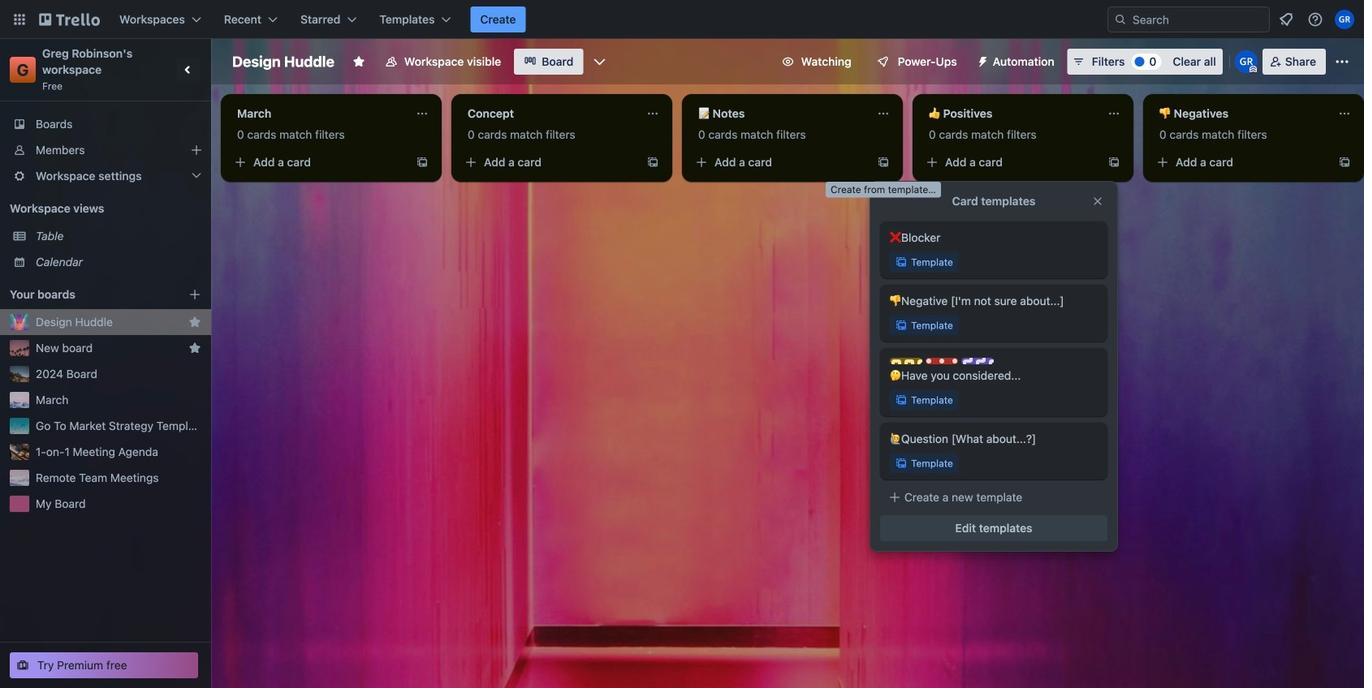 Task type: locate. For each thing, give the bounding box(es) containing it.
1 horizontal spatial create from template… image
[[877, 156, 890, 169]]

0 horizontal spatial create from template… image
[[647, 156, 660, 169]]

create from template… image
[[647, 156, 660, 169], [1339, 156, 1352, 169]]

1 vertical spatial starred icon image
[[188, 342, 201, 355]]

close popover image
[[1092, 195, 1105, 208]]

color: yellow, title: none image
[[890, 358, 923, 365]]

color: purple, title: none image
[[962, 358, 994, 365]]

2 create from template… image from the left
[[1339, 156, 1352, 169]]

greg robinson (gregrobinson96) image down search field
[[1235, 50, 1258, 73]]

3 create from template… image from the left
[[1108, 156, 1121, 169]]

None text field
[[689, 101, 871, 127], [920, 101, 1102, 127], [689, 101, 871, 127], [920, 101, 1102, 127]]

your boards with 8 items element
[[10, 285, 164, 305]]

tooltip
[[826, 182, 942, 198]]

starred icon image
[[188, 316, 201, 329], [188, 342, 201, 355]]

1 create from template… image from the left
[[416, 156, 429, 169]]

workspace navigation collapse icon image
[[177, 58, 200, 81]]

0 vertical spatial greg robinson (gregrobinson96) image
[[1336, 10, 1355, 29]]

0 vertical spatial starred icon image
[[188, 316, 201, 329]]

2 horizontal spatial create from template… image
[[1108, 156, 1121, 169]]

greg robinson (gregrobinson96) image
[[1336, 10, 1355, 29], [1235, 50, 1258, 73]]

1 vertical spatial greg robinson (gregrobinson96) image
[[1235, 50, 1258, 73]]

star or unstar board image
[[352, 55, 365, 68]]

1 horizontal spatial greg robinson (gregrobinson96) image
[[1336, 10, 1355, 29]]

1 horizontal spatial create from template… image
[[1339, 156, 1352, 169]]

customize views image
[[592, 54, 608, 70]]

2 starred icon image from the top
[[188, 342, 201, 355]]

greg robinson (gregrobinson96) image right open information menu icon
[[1336, 10, 1355, 29]]

show menu image
[[1335, 54, 1351, 70]]

None text field
[[227, 101, 409, 127], [458, 101, 640, 127], [1150, 101, 1332, 127], [227, 101, 409, 127], [458, 101, 640, 127], [1150, 101, 1332, 127]]

search image
[[1115, 13, 1128, 26]]

back to home image
[[39, 6, 100, 32]]

create from template… image
[[416, 156, 429, 169], [877, 156, 890, 169], [1108, 156, 1121, 169]]

0 horizontal spatial create from template… image
[[416, 156, 429, 169]]



Task type: describe. For each thing, give the bounding box(es) containing it.
0 horizontal spatial greg robinson (gregrobinson96) image
[[1235, 50, 1258, 73]]

color: red, title: none image
[[926, 358, 959, 365]]

Board name text field
[[224, 49, 343, 75]]

0 notifications image
[[1277, 10, 1297, 29]]

1 create from template… image from the left
[[647, 156, 660, 169]]

2 create from template… image from the left
[[877, 156, 890, 169]]

1 starred icon image from the top
[[188, 316, 201, 329]]

add board image
[[188, 288, 201, 301]]

this member is an admin of this board. image
[[1250, 66, 1257, 73]]

open information menu image
[[1308, 11, 1324, 28]]

sm image
[[971, 49, 993, 71]]

Search field
[[1128, 8, 1270, 31]]

primary element
[[0, 0, 1365, 39]]



Task type: vqa. For each thing, say whether or not it's contained in the screenshot.
Nov 13 - Nov 30 at 9:22 AM's 13
no



